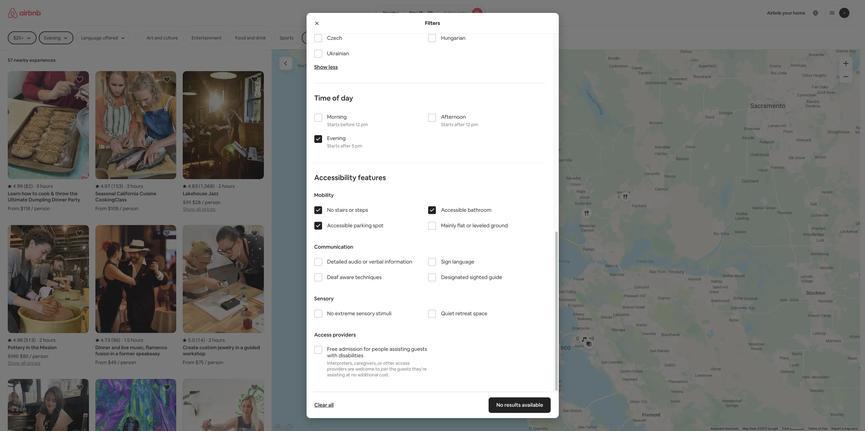 Task type: vqa. For each thing, say whether or not it's contained in the screenshot.
Add to wishlist image
yes



Task type: describe. For each thing, give the bounding box(es) containing it.
or for steps
[[349, 207, 354, 214]]

create custom jewelry in a guided workshop from $75 / person
[[183, 345, 260, 366]]

starts for evening
[[327, 143, 340, 149]]

· for 4.83 (1,568)
[[216, 183, 217, 189]]

google image
[[274, 423, 295, 431]]

$109
[[108, 206, 119, 212]]

5 inside evening starts after 5 pm
[[352, 143, 355, 149]]

person inside dinner and live music, flamenco fusion in a former speakeasy from $49 / person
[[121, 360, 136, 366]]

terms
[[809, 427, 818, 431]]

· 2 hours for jazz
[[216, 183, 235, 189]]

custom
[[200, 345, 217, 351]]

0 horizontal spatial assisting
[[327, 372, 345, 378]]

12 for afternoon
[[466, 122, 471, 128]]

clear all button
[[311, 399, 337, 412]]

zoom in image
[[844, 61, 849, 66]]

cuisine
[[140, 191, 157, 197]]

4.83
[[188, 183, 198, 189]]

$49
[[108, 360, 116, 366]]

report a map error link
[[832, 427, 859, 431]]

and for culture
[[155, 35, 162, 41]]

or inside free admission for people assisting guests with disabilities interpreters, caregivers, or other access providers are welcome to join the guests they're assisting at no additional cost.
[[378, 361, 382, 366]]

techniques
[[356, 274, 382, 281]]

pm for evening
[[356, 143, 362, 149]]

5 km button
[[781, 427, 807, 431]]

clear
[[314, 402, 327, 409]]

add to wishlist image for pottery in the mission $100 $80 / person show all prices
[[76, 230, 83, 238]]

and for drink
[[247, 35, 255, 41]]

throw
[[55, 191, 69, 197]]

language
[[453, 259, 475, 265]]

4.73 (96)
[[101, 337, 120, 344]]

aware
[[340, 274, 354, 281]]

(153)
[[111, 183, 123, 189]]

filters
[[425, 20, 441, 26]]

4.73
[[101, 337, 110, 344]]

$75
[[196, 360, 204, 366]]

to inside learn how to cook & throw the ultimate dumpling dinner party from $118 / person
[[32, 191, 37, 197]]

2 add to wishlist image from the top
[[163, 384, 171, 392]]

communication
[[314, 244, 354, 251]]

for
[[364, 346, 371, 353]]

report
[[832, 427, 842, 431]]

dumpling
[[29, 197, 51, 203]]

at
[[346, 372, 351, 378]]

show inside pottery in the mission $100 $80 / person show all prices
[[8, 360, 20, 367]]

$80
[[20, 354, 28, 360]]

zoom out image
[[844, 74, 849, 79]]

5 inside button
[[783, 427, 784, 431]]

other
[[383, 361, 395, 366]]

retreat
[[456, 310, 472, 317]]

Nature and outdoors button
[[397, 31, 451, 44]]

results
[[505, 402, 521, 409]]

1 horizontal spatial assisting
[[390, 346, 410, 353]]

all inside lakehouse jazz $35 $28 / person show all prices
[[196, 206, 201, 212]]

12 for morning
[[356, 122, 360, 128]]

access
[[314, 332, 332, 339]]

free
[[327, 346, 338, 353]]

create custom jewelry in a guided workshop group
[[183, 225, 264, 366]]

add
[[444, 10, 453, 16]]

nov 15 – 30 button
[[404, 5, 439, 21]]

hours for in
[[43, 337, 56, 344]]

guests inside button
[[454, 10, 468, 16]]

day
[[341, 94, 353, 103]]

2 for (513)
[[39, 337, 42, 344]]

terms of use
[[809, 427, 828, 431]]

and for live
[[112, 345, 120, 351]]

· for 4.98 (513)
[[37, 337, 38, 344]]

add to wishlist image for learn how to cook & throw the ultimate dumpling dinner party from $118 / person
[[76, 76, 83, 84]]

bathroom
[[468, 207, 492, 214]]

experiences
[[30, 57, 56, 63]]

mission
[[40, 345, 57, 351]]

Entertainment button
[[186, 31, 227, 44]]

no results available link
[[489, 398, 551, 413]]

no
[[352, 372, 357, 378]]

sighted
[[470, 274, 488, 281]]

food and drink
[[235, 35, 266, 41]]

4.98 out of 5 average rating,  513 reviews image
[[8, 337, 36, 344]]

2 horizontal spatial a
[[842, 427, 844, 431]]

ultimate
[[8, 197, 28, 203]]

sightseeing
[[332, 35, 357, 41]]

available
[[522, 402, 544, 409]]

dinner inside learn how to cook & throw the ultimate dumpling dinner party from $118 / person
[[52, 197, 67, 203]]

all inside button
[[328, 402, 334, 409]]

pottery in the mission group
[[8, 225, 89, 367]]

hungarian
[[441, 35, 466, 41]]

stimuli
[[376, 310, 392, 317]]

/ inside learn how to cook & throw the ultimate dumpling dinner party from $118 / person
[[31, 206, 33, 212]]

/ inside lakehouse jazz $35 $28 / person show all prices
[[202, 199, 204, 206]]

guide
[[489, 274, 503, 281]]

lakehouse
[[183, 191, 208, 197]]

1 vertical spatial guests
[[411, 346, 427, 353]]

music,
[[130, 345, 145, 351]]

speakeasy
[[136, 351, 160, 357]]

4.99 (82)
[[13, 183, 33, 189]]

and for outdoors
[[417, 35, 425, 41]]

add to wishlist image for seasonal california cuisine cookingclass from $109 / person
[[163, 76, 171, 84]]

cook
[[38, 191, 50, 197]]

nov 15 – 30
[[410, 10, 433, 16]]

15
[[419, 10, 424, 16]]

learn how to cook & throw the ultimate dumpling dinner party group
[[8, 71, 89, 212]]

with
[[327, 352, 338, 359]]

space
[[474, 310, 488, 317]]

dinner inside dinner and live music, flamenco fusion in a former speakeasy from $49 / person
[[95, 345, 111, 351]]

no for no stairs or steps
[[327, 207, 334, 214]]

ground
[[491, 222, 508, 229]]

nature
[[402, 35, 416, 41]]

less
[[329, 64, 338, 71]]

mainly flat or leveled ground
[[441, 222, 508, 229]]

lakehouse jazz group
[[183, 71, 264, 212]]

pottery in the mission $100 $80 / person show all prices
[[8, 345, 57, 367]]

5.0
[[188, 337, 195, 344]]

tours
[[307, 35, 319, 41]]

they're
[[413, 366, 427, 372]]

4.97 (153)
[[101, 183, 123, 189]]

the inside free admission for people assisting guests with disabilities interpreters, caregivers, or other access providers are welcome to join the guests they're assisting at no additional cost.
[[390, 366, 397, 372]]

map
[[743, 427, 750, 431]]

/ inside create custom jewelry in a guided workshop from $75 / person
[[205, 360, 207, 366]]

google map
showing 24 experiences. region
[[272, 49, 861, 431]]

Food and drink button
[[230, 31, 272, 44]]

· 3 hours for to
[[34, 183, 53, 189]]

starts for afternoon
[[441, 122, 454, 128]]

former
[[119, 351, 135, 357]]

from inside dinner and live music, flamenco fusion in a former speakeasy from $49 / person
[[95, 360, 107, 366]]

the inside pottery in the mission $100 $80 / person show all prices
[[31, 345, 39, 351]]

profile element
[[493, 0, 853, 26]]

hours for california
[[131, 183, 143, 189]]

(1,568)
[[199, 183, 215, 189]]

0 vertical spatial providers
[[333, 332, 356, 339]]

evening starts after 5 pm
[[327, 135, 362, 149]]

/ inside pottery in the mission $100 $80 / person show all prices
[[30, 354, 32, 360]]

show inside lakehouse jazz $35 $28 / person show all prices
[[183, 206, 195, 212]]

or for leveled
[[467, 222, 472, 229]]

clear all
[[314, 402, 334, 409]]

· 1.5 hours
[[122, 337, 143, 344]]

workshop
[[183, 351, 206, 357]]

how
[[22, 191, 31, 197]]

providers inside free admission for people assisting guests with disabilities interpreters, caregivers, or other access providers are welcome to join the guests they're assisting at no additional cost.
[[327, 366, 347, 372]]

no extreme sensory stimuli
[[327, 310, 392, 317]]

4.99 out of 5 average rating,  82 reviews image
[[8, 183, 33, 189]]

4.98
[[13, 337, 23, 344]]

time of day
[[314, 94, 353, 103]]

nature and outdoors
[[402, 35, 445, 41]]

in inside dinner and live music, flamenco fusion in a former speakeasy from $49 / person
[[110, 351, 115, 357]]

show all prices button for prices
[[183, 206, 216, 212]]

keyboard shortcuts button
[[711, 427, 739, 431]]

cookingclass
[[95, 197, 127, 203]]



Task type: locate. For each thing, give the bounding box(es) containing it.
hours right (1,568)
[[222, 183, 235, 189]]

0 vertical spatial 5
[[352, 143, 355, 149]]

afternoon
[[441, 114, 466, 120]]

and down '(96)'
[[112, 345, 120, 351]]

or left other
[[378, 361, 382, 366]]

show all prices button down pottery at the bottom of the page
[[8, 360, 40, 367]]

starts down afternoon
[[441, 122, 454, 128]]

nearby button
[[375, 5, 404, 21]]

· inside pottery in the mission "group"
[[37, 337, 38, 344]]

seasonal california cuisine cookingclass group
[[95, 71, 177, 212]]

providers left the are
[[327, 366, 347, 372]]

nov
[[410, 10, 418, 16]]

2 horizontal spatial 2
[[219, 183, 221, 189]]

4.83 (1,568)
[[188, 183, 215, 189]]

0 horizontal spatial in
[[26, 345, 30, 351]]

designated sighted guide
[[441, 274, 503, 281]]

2 3 from the left
[[127, 183, 130, 189]]

2 up custom
[[209, 337, 211, 344]]

3 inside seasonal california cuisine cookingclass group
[[127, 183, 130, 189]]

2 vertical spatial the
[[390, 366, 397, 372]]

no for no results available
[[497, 402, 504, 409]]

2 vertical spatial all
[[328, 402, 334, 409]]

km
[[785, 427, 790, 431]]

(14)
[[196, 337, 205, 344]]

interpreters,
[[327, 361, 353, 366]]

2 up mission
[[39, 337, 42, 344]]

of for time
[[333, 94, 340, 103]]

/ right $49
[[118, 360, 120, 366]]

1 horizontal spatial dinner
[[95, 345, 111, 351]]

5
[[352, 143, 355, 149], [783, 427, 784, 431]]

0 vertical spatial accessible
[[441, 207, 467, 214]]

12 down afternoon
[[466, 122, 471, 128]]

1 horizontal spatial all
[[196, 206, 201, 212]]

2 horizontal spatial in
[[236, 345, 240, 351]]

to inside free admission for people assisting guests with disabilities interpreters, caregivers, or other access providers are welcome to join the guests they're assisting at no additional cost.
[[376, 366, 380, 372]]

and inside dinner and live music, flamenco fusion in a former speakeasy from $49 / person
[[112, 345, 120, 351]]

report a map error
[[832, 427, 859, 431]]

1 vertical spatial assisting
[[327, 372, 345, 378]]

map data ©2023 google
[[743, 427, 779, 431]]

· left 1.5
[[122, 337, 123, 344]]

4.97
[[101, 183, 110, 189]]

no left results in the bottom right of the page
[[497, 402, 504, 409]]

show all prices button for show
[[8, 360, 40, 367]]

1 vertical spatial dinner
[[95, 345, 111, 351]]

prices inside lakehouse jazz $35 $28 / person show all prices
[[202, 206, 216, 212]]

in right jewelry
[[236, 345, 240, 351]]

afternoon starts after 12 pm
[[441, 114, 479, 128]]

from inside learn how to cook & throw the ultimate dumpling dinner party from $118 / person
[[8, 206, 19, 212]]

· for 5.0 (14)
[[206, 337, 207, 344]]

3 up california
[[127, 183, 130, 189]]

person down california
[[123, 206, 138, 212]]

show
[[314, 64, 328, 71], [183, 206, 195, 212], [8, 360, 20, 367]]

1.5
[[124, 337, 130, 344]]

12
[[356, 122, 360, 128], [466, 122, 471, 128]]

guests left "they're"
[[398, 366, 412, 372]]

2 horizontal spatial all
[[328, 402, 334, 409]]

3 inside learn how to cook & throw the ultimate dumpling dinner party group
[[36, 183, 39, 189]]

a up $49
[[116, 351, 118, 357]]

party
[[68, 197, 80, 203]]

0 horizontal spatial show all prices button
[[8, 360, 40, 367]]

0 horizontal spatial a
[[116, 351, 118, 357]]

dinner left 'party'
[[52, 197, 67, 203]]

2
[[219, 183, 221, 189], [39, 337, 42, 344], [209, 337, 211, 344]]

in
[[26, 345, 30, 351], [236, 345, 240, 351], [110, 351, 115, 357]]

(513)
[[24, 337, 36, 344]]

or right flat
[[467, 222, 472, 229]]

in inside pottery in the mission $100 $80 / person show all prices
[[26, 345, 30, 351]]

add to wishlist image inside lakehouse jazz group
[[251, 76, 259, 84]]

/ inside dinner and live music, flamenco fusion in a former speakeasy from $49 / person
[[118, 360, 120, 366]]

a left the map
[[842, 427, 844, 431]]

from
[[8, 206, 19, 212], [95, 206, 107, 212], [95, 360, 107, 366], [183, 360, 195, 366]]

0 vertical spatial of
[[333, 94, 340, 103]]

1 vertical spatial the
[[31, 345, 39, 351]]

terms of use link
[[809, 427, 828, 431]]

0 horizontal spatial dinner
[[52, 197, 67, 203]]

show all prices button
[[183, 206, 216, 212], [8, 360, 40, 367]]

· for 4.73 (96)
[[122, 337, 123, 344]]

person inside seasonal california cuisine cookingclass from $109 / person
[[123, 206, 138, 212]]

starts inside morning starts before 12 pm
[[327, 122, 340, 128]]

1 horizontal spatial in
[[110, 351, 115, 357]]

after down evening
[[341, 143, 351, 149]]

guests up "they're"
[[411, 346, 427, 353]]

add to wishlist image inside pottery in the mission "group"
[[76, 230, 83, 238]]

show all prices button inside lakehouse jazz group
[[183, 206, 216, 212]]

2 vertical spatial no
[[497, 402, 504, 409]]

2 inside create custom jewelry in a guided workshop group
[[209, 337, 211, 344]]

2 inside pottery in the mission "group"
[[39, 337, 42, 344]]

no results available
[[497, 402, 544, 409]]

of inside filters dialog
[[333, 94, 340, 103]]

1 horizontal spatial accessible
[[441, 207, 467, 214]]

2 up the jazz
[[219, 183, 221, 189]]

hours up jewelry
[[213, 337, 225, 344]]

0 vertical spatial no
[[327, 207, 334, 214]]

pm inside evening starts after 5 pm
[[356, 143, 362, 149]]

person down former
[[121, 360, 136, 366]]

pm inside afternoon starts after 12 pm
[[472, 122, 479, 128]]

starts
[[327, 122, 340, 128], [441, 122, 454, 128], [327, 143, 340, 149]]

show less
[[314, 64, 338, 71]]

4.83 out of 5 average rating,  1,568 reviews image
[[183, 183, 215, 189]]

after for afternoon
[[455, 122, 465, 128]]

0 horizontal spatial show
[[8, 360, 20, 367]]

5 left km
[[783, 427, 784, 431]]

show all prices button down lakehouse
[[183, 206, 216, 212]]

person down the jazz
[[205, 199, 221, 206]]

information
[[385, 259, 413, 265]]

/ right "$75"
[[205, 360, 207, 366]]

0 horizontal spatial the
[[31, 345, 39, 351]]

1 horizontal spatial · 3 hours
[[124, 183, 143, 189]]

after inside evening starts after 5 pm
[[341, 143, 351, 149]]

None search field
[[375, 5, 486, 21]]

0 vertical spatial the
[[70, 191, 78, 197]]

/ right the $80
[[30, 354, 32, 360]]

guests right add at the top of the page
[[454, 10, 468, 16]]

person down the dumpling
[[34, 206, 50, 212]]

add to wishlist image for create custom jewelry in a guided workshop from $75 / person
[[251, 230, 259, 238]]

before
[[341, 122, 355, 128]]

· 3 hours inside learn how to cook & throw the ultimate dumpling dinner party group
[[34, 183, 53, 189]]

· 2 hours inside pottery in the mission "group"
[[37, 337, 56, 344]]

jewelry
[[218, 345, 234, 351]]

4.73 out of 5 average rating,  96 reviews image
[[95, 337, 120, 344]]

· 2 hours inside lakehouse jazz group
[[216, 183, 235, 189]]

·
[[34, 183, 35, 189], [124, 183, 126, 189], [216, 183, 217, 189], [37, 337, 38, 344], [122, 337, 123, 344], [206, 337, 207, 344]]

· inside seasonal california cuisine cookingclass group
[[124, 183, 126, 189]]

person down mission
[[33, 354, 48, 360]]

guided
[[244, 345, 260, 351]]

· 3 hours inside seasonal california cuisine cookingclass group
[[124, 183, 143, 189]]

quiet
[[441, 310, 455, 317]]

· 2 hours up custom
[[206, 337, 225, 344]]

designated
[[441, 274, 469, 281]]

2 horizontal spatial show
[[314, 64, 328, 71]]

12 inside morning starts before 12 pm
[[356, 122, 360, 128]]

all right clear
[[328, 402, 334, 409]]

starts inside afternoon starts after 12 pm
[[441, 122, 454, 128]]

1 vertical spatial accessible
[[327, 222, 353, 229]]

add to wishlist image inside seasonal california cuisine cookingclass group
[[163, 76, 171, 84]]

detailed audio or verbal information
[[327, 259, 413, 265]]

person inside learn how to cook & throw the ultimate dumpling dinner party from $118 / person
[[34, 206, 50, 212]]

morning starts before 12 pm
[[327, 114, 368, 128]]

0 vertical spatial after
[[455, 122, 465, 128]]

add to wishlist image inside learn how to cook & throw the ultimate dumpling dinner party group
[[76, 76, 83, 84]]

1 3 from the left
[[36, 183, 39, 189]]

from down fusion
[[95, 360, 107, 366]]

add guests
[[444, 10, 468, 16]]

1 vertical spatial after
[[341, 143, 351, 149]]

5.0 out of 5 average rating,  14 reviews image
[[183, 337, 205, 344]]

1 horizontal spatial 2
[[209, 337, 211, 344]]

1 vertical spatial of
[[819, 427, 822, 431]]

of
[[333, 94, 340, 103], [819, 427, 822, 431]]

1 horizontal spatial after
[[455, 122, 465, 128]]

pm inside morning starts before 12 pm
[[361, 122, 368, 128]]

1 horizontal spatial 3
[[127, 183, 130, 189]]

hours for how
[[40, 183, 53, 189]]

features
[[358, 173, 386, 182]]

no for no extreme sensory stimuli
[[327, 310, 334, 317]]

starts inside evening starts after 5 pm
[[327, 143, 340, 149]]

· 2 hours up the jazz
[[216, 183, 235, 189]]

0 vertical spatial show all prices button
[[183, 206, 216, 212]]

0 horizontal spatial all
[[21, 360, 26, 367]]

or right stairs
[[349, 207, 354, 214]]

1 vertical spatial show all prices button
[[8, 360, 40, 367]]

from inside create custom jewelry in a guided workshop from $75 / person
[[183, 360, 195, 366]]

in inside create custom jewelry in a guided workshop from $75 / person
[[236, 345, 240, 351]]

show down $35
[[183, 206, 195, 212]]

Sightseeing button
[[327, 31, 362, 44]]

2 vertical spatial show
[[8, 360, 20, 367]]

2 vertical spatial guests
[[398, 366, 412, 372]]

12 inside afternoon starts after 12 pm
[[466, 122, 471, 128]]

from left $109
[[95, 206, 107, 212]]

0 horizontal spatial to
[[32, 191, 37, 197]]

and left drink
[[247, 35, 255, 41]]

morning
[[327, 114, 347, 120]]

1 horizontal spatial show
[[183, 206, 195, 212]]

· for 4.99 (82)
[[34, 183, 35, 189]]

add to wishlist image inside create custom jewelry in a guided workshop group
[[251, 230, 259, 238]]

0 horizontal spatial 2
[[39, 337, 42, 344]]

4.97 out of 5 average rating,  153 reviews image
[[95, 183, 123, 189]]

and right the art
[[155, 35, 162, 41]]

1 horizontal spatial of
[[819, 427, 822, 431]]

2 · 3 hours from the left
[[124, 183, 143, 189]]

· inside create custom jewelry in a guided workshop group
[[206, 337, 207, 344]]

Art and culture button
[[141, 31, 184, 44]]

a inside create custom jewelry in a guided workshop from $75 / person
[[241, 345, 243, 351]]

accessible bathroom
[[441, 207, 492, 214]]

providers up admission
[[333, 332, 356, 339]]

Sports button
[[274, 31, 299, 44]]

accessible for accessible bathroom
[[441, 207, 467, 214]]

· right (14)
[[206, 337, 207, 344]]

the right "throw"
[[70, 191, 78, 197]]

Tours button
[[302, 31, 324, 44]]

art and culture
[[147, 35, 178, 41]]

· 2 hours inside create custom jewelry in a guided workshop group
[[206, 337, 225, 344]]

person inside create custom jewelry in a guided workshop from $75 / person
[[208, 360, 224, 366]]

of left the day
[[333, 94, 340, 103]]

no left stairs
[[327, 207, 334, 214]]

0 vertical spatial add to wishlist image
[[163, 230, 171, 238]]

0 vertical spatial show
[[314, 64, 328, 71]]

mobility
[[314, 192, 334, 199]]

2 12 from the left
[[466, 122, 471, 128]]

add guests button
[[438, 5, 486, 21]]

sensory
[[314, 296, 334, 302]]

flat
[[458, 222, 466, 229]]

seasonal california cuisine cookingclass from $109 / person
[[95, 191, 157, 212]]

stairs
[[335, 207, 348, 214]]

0 vertical spatial assisting
[[390, 346, 410, 353]]

0 vertical spatial all
[[196, 206, 201, 212]]

hours up mission
[[43, 337, 56, 344]]

dinner down the 4.73
[[95, 345, 111, 351]]

1 horizontal spatial show all prices button
[[183, 206, 216, 212]]

3 right (82)
[[36, 183, 39, 189]]

hours inside learn how to cook & throw the ultimate dumpling dinner party group
[[40, 183, 53, 189]]

1 horizontal spatial prices
[[202, 206, 216, 212]]

1 vertical spatial all
[[21, 360, 26, 367]]

dinner and live music, flamenco fusion in a former speakeasy group
[[95, 225, 177, 366]]

from down ultimate in the top left of the page
[[8, 206, 19, 212]]

0 horizontal spatial 12
[[356, 122, 360, 128]]

or right audio at the left bottom
[[363, 259, 368, 265]]

providers
[[333, 332, 356, 339], [327, 366, 347, 372]]

1 horizontal spatial the
[[70, 191, 78, 197]]

0 horizontal spatial · 3 hours
[[34, 183, 53, 189]]

to right how
[[32, 191, 37, 197]]

pm for morning
[[361, 122, 368, 128]]

1 vertical spatial show
[[183, 206, 195, 212]]

/ right $28
[[202, 199, 204, 206]]

show all prices button inside pottery in the mission "group"
[[8, 360, 40, 367]]

5 km
[[783, 427, 791, 431]]

food
[[235, 35, 246, 41]]

of for terms
[[819, 427, 822, 431]]

1 horizontal spatial 5
[[783, 427, 784, 431]]

&
[[51, 191, 54, 197]]

accessibility features
[[314, 173, 386, 182]]

prices inside pottery in the mission $100 $80 / person show all prices
[[27, 360, 40, 367]]

a
[[241, 345, 243, 351], [116, 351, 118, 357], [842, 427, 844, 431]]

2 for (1,568)
[[219, 183, 221, 189]]

assisting up "access"
[[390, 346, 410, 353]]

welcome
[[356, 366, 375, 372]]

show left less at the left top
[[314, 64, 328, 71]]

0 vertical spatial to
[[32, 191, 37, 197]]

add to wishlist image for lakehouse jazz $35 $28 / person show all prices
[[251, 76, 259, 84]]

hours up cook
[[40, 183, 53, 189]]

· 2 hours for in
[[37, 337, 56, 344]]

nearby
[[14, 57, 29, 63]]

extreme
[[335, 310, 355, 317]]

person right "$75"
[[208, 360, 224, 366]]

2 for (14)
[[209, 337, 211, 344]]

· 3 hours up cook
[[34, 183, 53, 189]]

3 for 4.97 (153)
[[127, 183, 130, 189]]

hours
[[40, 183, 53, 189], [131, 183, 143, 189], [222, 183, 235, 189], [43, 337, 56, 344], [131, 337, 143, 344], [213, 337, 225, 344]]

prices down the jazz
[[202, 206, 216, 212]]

2 horizontal spatial the
[[390, 366, 397, 372]]

1 add to wishlist image from the top
[[163, 230, 171, 238]]

evening
[[327, 135, 346, 142]]

assisting left at on the bottom left of the page
[[327, 372, 345, 378]]

after down afternoon
[[455, 122, 465, 128]]

1 vertical spatial no
[[327, 310, 334, 317]]

0 vertical spatial dinner
[[52, 197, 67, 203]]

/
[[202, 199, 204, 206], [31, 206, 33, 212], [120, 206, 122, 212], [30, 354, 32, 360], [118, 360, 120, 366], [205, 360, 207, 366]]

1 vertical spatial 5
[[783, 427, 784, 431]]

person inside pottery in the mission $100 $80 / person show all prices
[[33, 354, 48, 360]]

pm for afternoon
[[472, 122, 479, 128]]

· inside learn how to cook & throw the ultimate dumpling dinner party group
[[34, 183, 35, 189]]

from inside seasonal california cuisine cookingclass from $109 / person
[[95, 206, 107, 212]]

· 2 hours for custom
[[206, 337, 225, 344]]

· right "(153)"
[[124, 183, 126, 189]]

1 vertical spatial add to wishlist image
[[163, 384, 171, 392]]

· 2 hours up mission
[[37, 337, 56, 344]]

show inside filters dialog
[[314, 64, 328, 71]]

$100
[[8, 354, 19, 360]]

12 right "before"
[[356, 122, 360, 128]]

and right nature
[[417, 35, 425, 41]]

filters dialog
[[307, 0, 559, 419]]

after inside afternoon starts after 12 pm
[[455, 122, 465, 128]]

hours up music, on the bottom left of page
[[131, 337, 143, 344]]

starts down evening
[[327, 143, 340, 149]]

detailed
[[327, 259, 348, 265]]

add to wishlist image
[[163, 230, 171, 238], [163, 384, 171, 392]]

to left join
[[376, 366, 380, 372]]

©2023
[[758, 427, 768, 431]]

the inside learn how to cook & throw the ultimate dumpling dinner party from $118 / person
[[70, 191, 78, 197]]

hours up california
[[131, 183, 143, 189]]

guests
[[454, 10, 468, 16], [411, 346, 427, 353], [398, 366, 412, 372]]

1 12 from the left
[[356, 122, 360, 128]]

or
[[349, 207, 354, 214], [467, 222, 472, 229], [363, 259, 368, 265], [378, 361, 382, 366]]

add to wishlist image
[[76, 76, 83, 84], [163, 76, 171, 84], [251, 76, 259, 84], [76, 230, 83, 238], [251, 230, 259, 238], [76, 384, 83, 392], [251, 384, 259, 392]]

starts for morning
[[327, 122, 340, 128]]

and inside "button"
[[247, 35, 255, 41]]

1 vertical spatial providers
[[327, 366, 347, 372]]

show down '$100' at the left of the page
[[8, 360, 20, 367]]

1 · 3 hours from the left
[[34, 183, 53, 189]]

none search field containing nearby
[[375, 5, 486, 21]]

0 vertical spatial prices
[[202, 206, 216, 212]]

starts down the morning
[[327, 122, 340, 128]]

0 vertical spatial guests
[[454, 10, 468, 16]]

the down the (513)
[[31, 345, 39, 351]]

0 horizontal spatial 5
[[352, 143, 355, 149]]

art
[[147, 35, 154, 41]]

· inside dinner and live music, flamenco fusion in a former speakeasy group
[[122, 337, 123, 344]]

all down $28
[[196, 206, 201, 212]]

a inside dinner and live music, flamenco fusion in a former speakeasy from $49 / person
[[116, 351, 118, 357]]

· for 4.97 (153)
[[124, 183, 126, 189]]

the right join
[[390, 366, 397, 372]]

0 horizontal spatial prices
[[27, 360, 40, 367]]

jazz
[[209, 191, 219, 197]]

0 horizontal spatial 3
[[36, 183, 39, 189]]

hours inside create custom jewelry in a guided workshop group
[[213, 337, 225, 344]]

all down the $80
[[21, 360, 26, 367]]

/ right $118 at the top
[[31, 206, 33, 212]]

person inside lakehouse jazz $35 $28 / person show all prices
[[205, 199, 221, 206]]

1 horizontal spatial to
[[376, 366, 380, 372]]

· up the jazz
[[216, 183, 217, 189]]

1 horizontal spatial a
[[241, 345, 243, 351]]

$28
[[192, 199, 201, 206]]

in up $49
[[110, 351, 115, 357]]

· right (82)
[[34, 183, 35, 189]]

hours inside pottery in the mission "group"
[[43, 337, 56, 344]]

57
[[8, 57, 13, 63]]

0 horizontal spatial after
[[341, 143, 351, 149]]

1 horizontal spatial 12
[[466, 122, 471, 128]]

3 for 4.99 (82)
[[36, 183, 39, 189]]

hours inside seasonal california cuisine cookingclass group
[[131, 183, 143, 189]]

sign language
[[441, 259, 475, 265]]

0 horizontal spatial accessible
[[327, 222, 353, 229]]

czech
[[327, 35, 342, 41]]

/ right $109
[[120, 206, 122, 212]]

2 inside lakehouse jazz group
[[219, 183, 221, 189]]

hours for and
[[131, 337, 143, 344]]

· inside lakehouse jazz group
[[216, 183, 217, 189]]

of left use at the right bottom of the page
[[819, 427, 822, 431]]

hours for custom
[[213, 337, 225, 344]]

all inside pottery in the mission $100 $80 / person show all prices
[[21, 360, 26, 367]]

accessible for accessible parking spot
[[327, 222, 353, 229]]

from down the workshop
[[183, 360, 195, 366]]

hours inside dinner and live music, flamenco fusion in a former speakeasy group
[[131, 337, 143, 344]]

1 vertical spatial prices
[[27, 360, 40, 367]]

hours inside lakehouse jazz group
[[222, 183, 235, 189]]

after for evening
[[341, 143, 351, 149]]

0 horizontal spatial of
[[333, 94, 340, 103]]

prices down the $80
[[27, 360, 40, 367]]

· 3 hours up california
[[124, 183, 143, 189]]

person
[[205, 199, 221, 206], [34, 206, 50, 212], [123, 206, 138, 212], [33, 354, 48, 360], [121, 360, 136, 366], [208, 360, 224, 366]]

accessible up mainly on the bottom of the page
[[441, 207, 467, 214]]

$35
[[183, 199, 191, 206]]

Wellness button
[[365, 31, 394, 44]]

accessible down stairs
[[327, 222, 353, 229]]

30
[[428, 10, 433, 16]]

or for verbal
[[363, 259, 368, 265]]

create
[[183, 345, 199, 351]]

/ inside seasonal california cuisine cookingclass from $109 / person
[[120, 206, 122, 212]]

no left extreme at bottom
[[327, 310, 334, 317]]

in down the (513)
[[26, 345, 30, 351]]

hours for jazz
[[222, 183, 235, 189]]

assisting
[[390, 346, 410, 353], [327, 372, 345, 378]]

1 vertical spatial to
[[376, 366, 380, 372]]

a left guided
[[241, 345, 243, 351]]

· 3 hours for cuisine
[[124, 183, 143, 189]]

· right the (513)
[[37, 337, 38, 344]]

5 down "before"
[[352, 143, 355, 149]]



